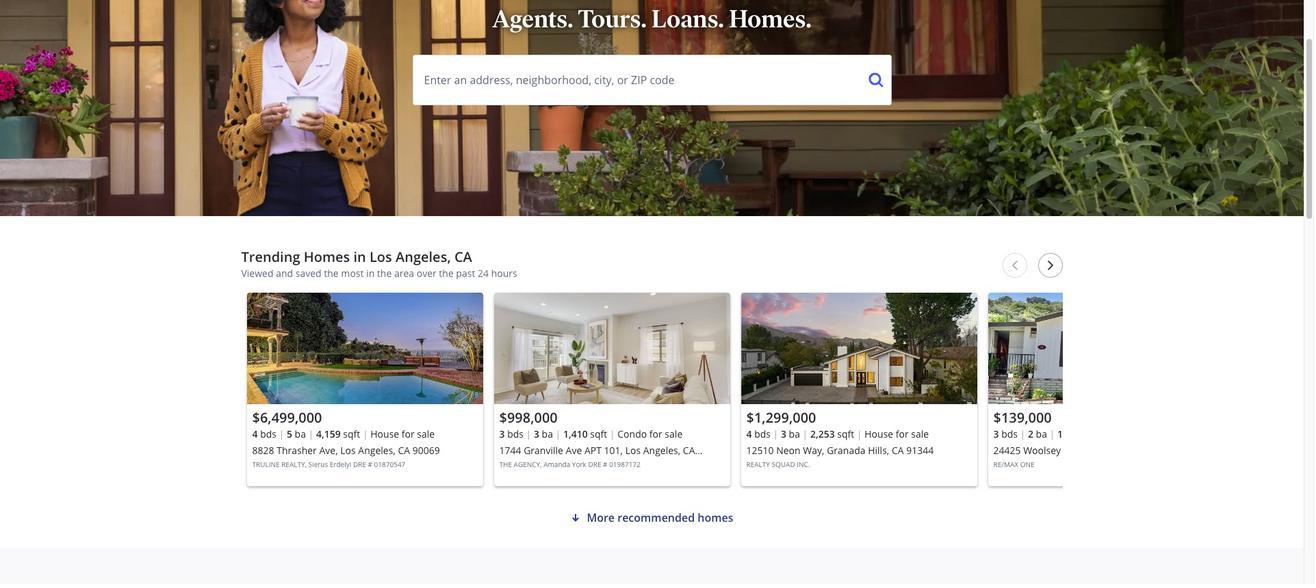 Task type: vqa. For each thing, say whether or not it's contained in the screenshot.


Task type: locate. For each thing, give the bounding box(es) containing it.
los right homes
[[370, 248, 392, 266]]

ba inside 1744 granville ave apt 101, los angeles, ca 90025 element
[[542, 428, 553, 441]]

24425 woolsey canyon rd space 132, canoga park, ca 91304 element
[[988, 293, 1224, 487]]

list
[[241, 287, 1224, 499]]

4 up the 12510
[[746, 428, 752, 441]]

4 bds inside 8828 thrasher ave, los angeles, ca 90069 element
[[252, 428, 276, 441]]

sale up 90069
[[417, 428, 435, 441]]

2 horizontal spatial sale
[[911, 428, 929, 441]]

recommended
[[617, 511, 695, 526]]

ca inside 1744 granville ave apt 101, los angeles, ca 90025
[[683, 444, 695, 457]]

3 sqft from the left
[[837, 428, 854, 441]]

3 bds inside 1744 granville ave apt 101, los angeles, ca 90025 element
[[499, 428, 524, 441]]

bds up the 12510
[[754, 428, 771, 441]]

1 horizontal spatial 4
[[746, 428, 752, 441]]

3 for from the left
[[896, 428, 909, 441]]

bds
[[260, 428, 276, 441], [507, 428, 524, 441], [754, 428, 771, 441], [1001, 428, 1018, 441]]

for
[[402, 428, 415, 441], [649, 428, 662, 441], [896, 428, 909, 441]]

2
[[1028, 428, 1033, 441]]

1 horizontal spatial dre
[[588, 460, 601, 470]]

8828 thrasher ave, los angeles, ca 90069 link
[[252, 443, 477, 459]]

home recommendations carousel element
[[241, 248, 1224, 499]]

los inside trending homes in los angeles, ca viewed and saved the most in the area over the past 24 hours
[[370, 248, 392, 266]]

house for sale inside 8828 thrasher ave, los angeles, ca 90069 element
[[370, 428, 435, 441]]

1 horizontal spatial for
[[649, 428, 662, 441]]

1 sqft from the left
[[343, 428, 360, 441]]

ca for ave,
[[398, 444, 410, 457]]

2 4 bds from the left
[[746, 428, 771, 441]]

chevron left image
[[1009, 260, 1020, 271]]

ca inside trending homes in los angeles, ca viewed and saved the most in the area over the past 24 hours
[[454, 248, 472, 266]]

granada
[[827, 444, 865, 457]]

4 bds up 8828
[[252, 428, 276, 441]]

ca inside 8828 thrasher ave, los angeles, ca 90069 truline realty, sierus erdelyi dre # 01870547
[[398, 444, 410, 457]]

0 horizontal spatial the
[[324, 267, 339, 280]]

3 sale from the left
[[911, 428, 929, 441]]

3 bds up 1744
[[499, 428, 524, 441]]

1,410
[[563, 428, 588, 441]]

0 vertical spatial chevron right image
[[399, 19, 416, 36]]

4
[[252, 428, 258, 441], [746, 428, 752, 441]]

8828 thrasher ave, los angeles, ca 90069 element
[[247, 293, 483, 487]]

2,253
[[810, 428, 835, 441]]

angeles, inside trending homes in los angeles, ca viewed and saved the most in the area over the past 24 hours
[[396, 248, 451, 266]]

house for sale for $6,499,000
[[370, 428, 435, 441]]

one
[[1020, 460, 1035, 470]]

ba up neon
[[789, 428, 800, 441]]

1 horizontal spatial 3 ba
[[781, 428, 800, 441]]

1 3 ba from the left
[[534, 428, 553, 441]]

house for sale up hills,
[[865, 428, 929, 441]]

for right condo
[[649, 428, 662, 441]]

angeles, up 01870547
[[358, 444, 395, 457]]

search image
[[867, 72, 884, 88]]

most
[[341, 267, 364, 280]]

0 horizontal spatial house
[[370, 428, 399, 441]]

1 horizontal spatial sqft
[[590, 428, 607, 441]]

0 horizontal spatial sale
[[417, 428, 435, 441]]

0 horizontal spatial los
[[340, 444, 356, 457]]

in
[[354, 248, 366, 266], [366, 267, 375, 280]]

for for $998,000
[[649, 428, 662, 441]]

2 for from the left
[[649, 428, 662, 441]]

3 ba up neon
[[781, 428, 800, 441]]

homes
[[698, 511, 733, 526]]

4 bds from the left
[[1001, 428, 1018, 441]]

$1,299,000 group
[[741, 293, 977, 487]]

for inside the 12510 neon way, granada hills, ca 91344 element
[[896, 428, 909, 441]]

2 horizontal spatial los
[[625, 444, 641, 457]]

inc.
[[797, 460, 810, 470]]

3
[[499, 428, 505, 441], [534, 428, 539, 441], [781, 428, 786, 441], [993, 428, 999, 441]]

list containing $6,499,000
[[241, 287, 1224, 499]]

condo for sale
[[618, 428, 683, 441]]

space
[[1114, 444, 1142, 457]]

$998,000 group
[[494, 293, 730, 487]]

1 house for sale from the left
[[370, 428, 435, 441]]

4 inside $1,299,000 group
[[746, 428, 752, 441]]

1 vertical spatial in
[[366, 267, 375, 280]]

1,176
[[1057, 428, 1082, 441]]

4 bds for $6,499,000
[[252, 428, 276, 441]]

for inside 8828 thrasher ave, los angeles, ca 90069 element
[[402, 428, 415, 441]]

more recommended homes button
[[570, 510, 733, 526]]

1 dre from the left
[[353, 460, 366, 470]]

amanda
[[544, 460, 570, 470]]

1 horizontal spatial los
[[370, 248, 392, 266]]

bds inside 1744 granville ave apt 101, los angeles, ca 90025 element
[[507, 428, 524, 441]]

2 3 ba from the left
[[781, 428, 800, 441]]

house
[[370, 428, 399, 441], [865, 428, 893, 441]]

0 horizontal spatial sqft
[[343, 428, 360, 441]]

5 ba
[[287, 428, 306, 441]]

sqft up granada
[[837, 428, 854, 441]]

in up most
[[354, 248, 366, 266]]

house inside the 12510 neon way, granada hills, ca 91344 element
[[865, 428, 893, 441]]

way,
[[803, 444, 824, 457]]

4 ba from the left
[[1036, 428, 1047, 441]]

agents.
[[492, 4, 573, 34]]

sqft inside 1744 granville ave apt 101, los angeles, ca 90025 element
[[590, 428, 607, 441]]

1 ba from the left
[[295, 428, 306, 441]]

sale
[[417, 428, 435, 441], [665, 428, 683, 441], [911, 428, 929, 441]]

los up "01987172"
[[625, 444, 641, 457]]

1 horizontal spatial #
[[603, 460, 607, 470]]

sqft for $998,000
[[590, 428, 607, 441]]

4 bds inside the 12510 neon way, granada hills, ca 91344 element
[[746, 428, 771, 441]]

1 horizontal spatial chevron right image
[[1045, 260, 1056, 271]]

2 dre from the left
[[588, 460, 601, 470]]

dre down apt
[[588, 460, 601, 470]]

dre down 8828 thrasher ave, los angeles, ca 90069 link
[[353, 460, 366, 470]]

1 horizontal spatial 3 bds
[[993, 428, 1018, 441]]

house for sale inside the 12510 neon way, granada hills, ca 91344 element
[[865, 428, 929, 441]]

0 horizontal spatial #
[[368, 460, 372, 470]]

angeles, inside 8828 thrasher ave, los angeles, ca 90069 truline realty, sierus erdelyi dre # 01870547
[[358, 444, 395, 457]]

2 3 from the left
[[534, 428, 539, 441]]

ba up granville
[[542, 428, 553, 441]]

2 sqft from the left
[[590, 428, 607, 441]]

sale right condo
[[665, 428, 683, 441]]

0 horizontal spatial in
[[354, 248, 366, 266]]

2,253 sqft
[[810, 428, 854, 441]]

the down homes
[[324, 267, 339, 280]]

# down 8828 thrasher ave, los angeles, ca 90069 link
[[368, 460, 372, 470]]

2 # from the left
[[603, 460, 607, 470]]

los inside 1744 granville ave apt 101, los angeles, ca 90025
[[625, 444, 641, 457]]

1 sale from the left
[[417, 428, 435, 441]]

house up 8828 thrasher ave, los angeles, ca 90069 link
[[370, 428, 399, 441]]

3 3 from the left
[[781, 428, 786, 441]]

1 # from the left
[[368, 460, 372, 470]]

ca
[[454, 248, 472, 266], [398, 444, 410, 457], [683, 444, 695, 457], [892, 444, 904, 457], [1018, 461, 1030, 474]]

3 ba up granville
[[534, 428, 553, 441]]

24425 woolsey canyon rd space 132, canoga park, ca 91304 image
[[988, 293, 1224, 404]]

1 bds from the left
[[260, 428, 276, 441]]

bds up 1744
[[507, 428, 524, 441]]

sale inside the 12510 neon way, granada hills, ca 91344 element
[[911, 428, 929, 441]]

sierus
[[308, 460, 328, 470]]

1744 granville ave apt 101, los angeles, ca 90025 link
[[499, 443, 724, 474]]

3 bds inside 24425 woolsey canyon rd space 132, canoga park, ca 91304 element
[[993, 428, 1018, 441]]

2 ba
[[1028, 428, 1047, 441]]

4 bds
[[252, 428, 276, 441], [746, 428, 771, 441]]

2 4 from the left
[[746, 428, 752, 441]]

for up '91344' at the bottom
[[896, 428, 909, 441]]

1 horizontal spatial 4 bds
[[746, 428, 771, 441]]

the
[[324, 267, 339, 280], [377, 267, 392, 280], [439, 267, 454, 280]]

3 down $1,299,000
[[781, 428, 786, 441]]

house for sale up 90069
[[370, 428, 435, 441]]

bds up 8828
[[260, 428, 276, 441]]

house up hills,
[[865, 428, 893, 441]]

2 horizontal spatial the
[[439, 267, 454, 280]]

4 bds up the 12510
[[746, 428, 771, 441]]

01870547
[[374, 460, 405, 470]]

thrasher
[[277, 444, 317, 457]]

0 horizontal spatial 4 bds
[[252, 428, 276, 441]]

1 for from the left
[[402, 428, 415, 441]]

3 ba from the left
[[789, 428, 800, 441]]

0 horizontal spatial 3 ba
[[534, 428, 553, 441]]

angeles, down condo for sale on the bottom of page
[[643, 444, 680, 457]]

bds for $1,299,000
[[754, 428, 771, 441]]

0 horizontal spatial house for sale
[[370, 428, 435, 441]]

$998,000
[[499, 409, 558, 427]]

24
[[478, 267, 489, 280]]

tours.
[[578, 4, 647, 34]]

chevron right image
[[399, 19, 416, 36], [1045, 260, 1056, 271]]

2 sale from the left
[[665, 428, 683, 441]]

los up erdelyi
[[340, 444, 356, 457]]

truline
[[252, 460, 280, 470]]

sqft up apt
[[590, 428, 607, 441]]

1 horizontal spatial house
[[865, 428, 893, 441]]

the left past
[[439, 267, 454, 280]]

arrow down image
[[570, 513, 581, 524]]

house for sale for $1,299,000
[[865, 428, 929, 441]]

sqft inside the 12510 neon way, granada hills, ca 91344 element
[[837, 428, 854, 441]]

1 4 from the left
[[252, 428, 258, 441]]

2 bds from the left
[[507, 428, 524, 441]]

in right most
[[366, 267, 375, 280]]

the left 'area' on the left top of the page
[[377, 267, 392, 280]]

sqft up 8828 thrasher ave, los angeles, ca 90069 link
[[343, 428, 360, 441]]

woolsey
[[1023, 444, 1061, 457]]

loans.
[[651, 4, 724, 34]]

1 house from the left
[[370, 428, 399, 441]]

bds up 24425
[[1001, 428, 1018, 441]]

for for $6,499,000
[[402, 428, 415, 441]]

bds inside the 12510 neon way, granada hills, ca 91344 element
[[754, 428, 771, 441]]

2 horizontal spatial for
[[896, 428, 909, 441]]

house for sale
[[370, 428, 435, 441], [865, 428, 929, 441]]

viewed
[[241, 267, 273, 280]]

bds for $6,499,000
[[260, 428, 276, 441]]

4 for $6,499,000
[[252, 428, 258, 441]]

90069
[[413, 444, 440, 457]]

1 horizontal spatial the
[[377, 267, 392, 280]]

angeles, inside 1744 granville ave apt 101, los angeles, ca 90025
[[643, 444, 680, 457]]

4 for $1,299,000
[[746, 428, 752, 441]]

angeles, up the over
[[396, 248, 451, 266]]

0 horizontal spatial 4
[[252, 428, 258, 441]]

4 up 8828
[[252, 428, 258, 441]]

sqft for $6,499,000
[[343, 428, 360, 441]]

1 horizontal spatial in
[[366, 267, 375, 280]]

#
[[368, 460, 372, 470], [603, 460, 607, 470]]

the agency, amanda york dre # 01987172
[[499, 460, 641, 470]]

3 bds
[[499, 428, 524, 441], [993, 428, 1018, 441]]

1744 granville ave apt 101, los angeles, ca 90025 element
[[494, 293, 730, 487]]

2 house for sale from the left
[[865, 428, 929, 441]]

2 3 bds from the left
[[993, 428, 1018, 441]]

3 bds up 24425
[[993, 428, 1018, 441]]

and
[[276, 267, 293, 280]]

ave
[[566, 444, 582, 457]]

1 vertical spatial chevron right image
[[1045, 260, 1056, 271]]

3 up 1744
[[499, 428, 505, 441]]

$6,499,000
[[252, 409, 322, 427]]

for up 90069
[[402, 428, 415, 441]]

4,159 sqft
[[316, 428, 360, 441]]

2 ba from the left
[[542, 428, 553, 441]]

3 ba
[[534, 428, 553, 441], [781, 428, 800, 441]]

house inside 8828 thrasher ave, los angeles, ca 90069 element
[[370, 428, 399, 441]]

agency,
[[514, 460, 542, 470]]

2 the from the left
[[377, 267, 392, 280]]

2 house from the left
[[865, 428, 893, 441]]

1 horizontal spatial house for sale
[[865, 428, 929, 441]]

ba inside 8828 thrasher ave, los angeles, ca 90069 element
[[295, 428, 306, 441]]

$139,000 group
[[988, 293, 1224, 487]]

1 3 bds from the left
[[499, 428, 524, 441]]

3 bds from the left
[[754, 428, 771, 441]]

re/max
[[993, 460, 1018, 470]]

dre inside 8828 thrasher ave, los angeles, ca 90069 truline realty, sierus erdelyi dre # 01870547
[[353, 460, 366, 470]]

3 up granville
[[534, 428, 539, 441]]

ba inside the 12510 neon way, granada hills, ca 91344 element
[[789, 428, 800, 441]]

3 up 24425
[[993, 428, 999, 441]]

1744 granville ave apt 101, los angeles, ca 90025
[[499, 444, 695, 474]]

8828 thrasher ave, los angeles, ca 90069 truline realty, sierus erdelyi dre # 01870547
[[252, 444, 440, 470]]

ba
[[295, 428, 306, 441], [542, 428, 553, 441], [789, 428, 800, 441], [1036, 428, 1047, 441]]

3 ba inside the 12510 neon way, granada hills, ca 91344 element
[[781, 428, 800, 441]]

12510 neon way, granada hills, ca 91344 link
[[746, 443, 972, 459]]

sale inside 8828 thrasher ave, los angeles, ca 90069 element
[[417, 428, 435, 441]]

for inside 1744 granville ave apt 101, los angeles, ca 90025 element
[[649, 428, 662, 441]]

# down 101,
[[603, 460, 607, 470]]

sqft inside 8828 thrasher ave, los angeles, ca 90069 element
[[343, 428, 360, 441]]

24425 woolsey canyon rd space 132, canoga park, ca 91304
[[993, 444, 1200, 474]]

hours
[[491, 267, 517, 280]]

1 4 bds from the left
[[252, 428, 276, 441]]

sale inside 1744 granville ave apt 101, los angeles, ca 90025 element
[[665, 428, 683, 441]]

3 ba inside 1744 granville ave apt 101, los angeles, ca 90025 element
[[534, 428, 553, 441]]

angeles,
[[396, 248, 451, 266], [358, 444, 395, 457], [643, 444, 680, 457]]

01987172
[[609, 460, 641, 470]]

0 horizontal spatial chevron right image
[[399, 19, 416, 36]]

york
[[572, 460, 586, 470]]

0 horizontal spatial dre
[[353, 460, 366, 470]]

sale up '91344' at the bottom
[[911, 428, 929, 441]]

ba right 2
[[1036, 428, 1047, 441]]

bds inside 8828 thrasher ave, los angeles, ca 90069 element
[[260, 428, 276, 441]]

los
[[370, 248, 392, 266], [340, 444, 356, 457], [625, 444, 641, 457]]

4 3 from the left
[[993, 428, 999, 441]]

1 horizontal spatial sale
[[665, 428, 683, 441]]

0 horizontal spatial 3 bds
[[499, 428, 524, 441]]

12510 neon way, granada hills, ca 91344 image
[[741, 293, 977, 404]]

0 horizontal spatial for
[[402, 428, 415, 441]]

los inside 8828 thrasher ave, los angeles, ca 90069 truline realty, sierus erdelyi dre # 01870547
[[340, 444, 356, 457]]

2 horizontal spatial sqft
[[837, 428, 854, 441]]

4 inside 8828 thrasher ave, los angeles, ca 90069 element
[[252, 428, 258, 441]]

ba right 5
[[295, 428, 306, 441]]

ca inside 12510 neon way, granada hills, ca 91344 realty squad inc.
[[892, 444, 904, 457]]



Task type: describe. For each thing, give the bounding box(es) containing it.
erdelyi
[[330, 460, 351, 470]]

# inside 1744 granville ave apt 101, los angeles, ca 90025 element
[[603, 460, 607, 470]]

los for in
[[370, 248, 392, 266]]

91304
[[1033, 461, 1060, 474]]

ca inside 24425 woolsey canyon rd space 132, canoga park, ca 91304
[[1018, 461, 1030, 474]]

squad
[[772, 460, 795, 470]]

hills,
[[868, 444, 889, 457]]

realty
[[746, 460, 770, 470]]

dre inside 1744 granville ave apt 101, los angeles, ca 90025 element
[[588, 460, 601, 470]]

agents. tours. loans. homes.
[[492, 4, 812, 34]]

past
[[456, 267, 475, 280]]

apt
[[584, 444, 602, 457]]

chevron right image inside home recommendations carousel element
[[1045, 260, 1056, 271]]

area
[[394, 267, 414, 280]]

re/max one
[[993, 460, 1035, 470]]

more
[[587, 511, 615, 526]]

91344
[[906, 444, 934, 457]]

ba inside 24425 woolsey canyon rd space 132, canoga park, ca 91304 element
[[1036, 428, 1047, 441]]

realty,
[[281, 460, 307, 470]]

12510 neon way, granada hills, ca 91344 realty squad inc.
[[746, 444, 934, 470]]

101,
[[604, 444, 623, 457]]

house for $6,499,000
[[370, 428, 399, 441]]

1,410 sqft
[[563, 428, 607, 441]]

angeles, for ave,
[[358, 444, 395, 457]]

3 the from the left
[[439, 267, 454, 280]]

sale for $6,499,000
[[417, 428, 435, 441]]

ca for in
[[454, 248, 472, 266]]

3 inside 'group'
[[993, 428, 999, 441]]

park,
[[993, 461, 1016, 474]]

rd
[[1100, 444, 1111, 457]]

los for ave,
[[340, 444, 356, 457]]

sqft for $1,299,000
[[837, 428, 854, 441]]

house for $1,299,000
[[865, 428, 893, 441]]

3 bds for 2
[[993, 428, 1018, 441]]

8828 thrasher ave, los angeles, ca 90069 image
[[247, 293, 483, 404]]

3 bds for 3
[[499, 428, 524, 441]]

# inside 8828 thrasher ave, los angeles, ca 90069 truline realty, sierus erdelyi dre # 01870547
[[368, 460, 372, 470]]

sale for $998,000
[[665, 428, 683, 441]]

condo
[[618, 428, 647, 441]]

$139,000
[[993, 409, 1052, 427]]

trending homes in los angeles, ca viewed and saved the most in the area over the past 24 hours
[[241, 248, 517, 280]]

bds for $998,000
[[507, 428, 524, 441]]

8828
[[252, 444, 274, 457]]

trending
[[241, 248, 300, 266]]

ba for $1,299,000
[[789, 428, 800, 441]]

4,159
[[316, 428, 341, 441]]

0 vertical spatial in
[[354, 248, 366, 266]]

over
[[417, 267, 436, 280]]

4 bds for $1,299,000
[[746, 428, 771, 441]]

bds inside 24425 woolsey canyon rd space 132, canoga park, ca 91304 element
[[1001, 428, 1018, 441]]

24425
[[993, 444, 1021, 457]]

3 inside $1,299,000 group
[[781, 428, 786, 441]]

$6,499,000 group
[[247, 293, 483, 487]]

3 ba for $998,000
[[534, 428, 553, 441]]

homes.
[[729, 4, 812, 34]]

1744 granville ave apt 101, los angeles, ca 90025 image
[[494, 293, 730, 404]]

angeles, for in
[[396, 248, 451, 266]]

5
[[287, 428, 292, 441]]

more recommended homes
[[587, 511, 733, 526]]

canyon
[[1063, 444, 1097, 457]]

1 the from the left
[[324, 267, 339, 280]]

granville
[[524, 444, 563, 457]]

24425 woolsey canyon rd space 132, canoga park, ca 91304 link
[[993, 443, 1219, 474]]

1 3 from the left
[[499, 428, 505, 441]]

ca for way,
[[892, 444, 904, 457]]

Search text field
[[413, 55, 858, 105]]

the
[[499, 460, 512, 470]]

$1,299,000
[[746, 409, 816, 427]]

ba for $998,000
[[542, 428, 553, 441]]

12510
[[746, 444, 774, 457]]

ba for $6,499,000
[[295, 428, 306, 441]]

saved
[[296, 267, 321, 280]]

3 ba for $1,299,000
[[781, 428, 800, 441]]

canoga
[[1166, 444, 1200, 457]]

1744
[[499, 444, 521, 457]]

sale for $1,299,000
[[911, 428, 929, 441]]

neon
[[776, 444, 800, 457]]

ave,
[[319, 444, 338, 457]]

132,
[[1145, 444, 1164, 457]]

90025
[[499, 461, 527, 474]]

12510 neon way, granada hills, ca 91344 element
[[741, 293, 977, 487]]

for for $1,299,000
[[896, 428, 909, 441]]

homes
[[304, 248, 350, 266]]



